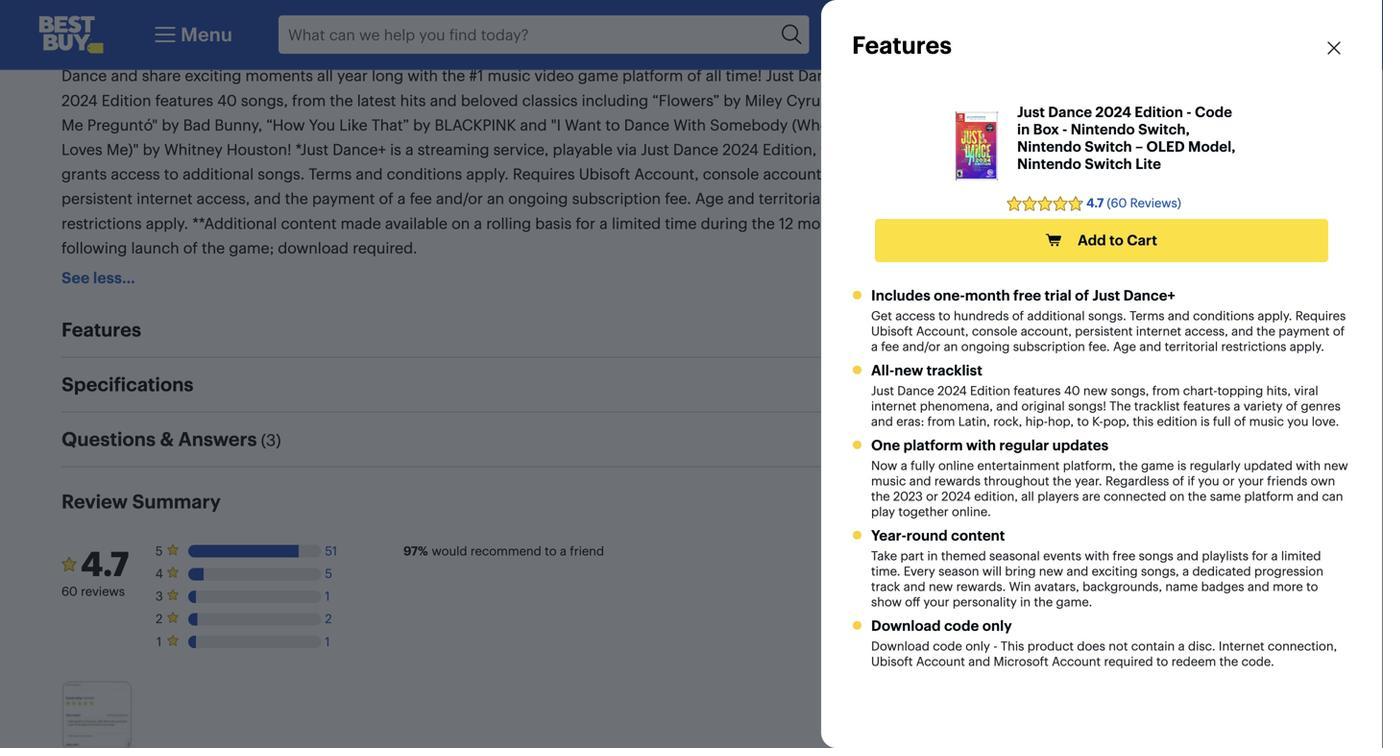 Task type: vqa. For each thing, say whether or not it's contained in the screenshot.
On inside the the 'includes one-month free trial of just dance+ get access to hundreds of additional songs. terms and conditions apply. requires ubisoft account, console account, persistent internet access, and the payment of a fee and/or an ongoing subscription fee. age and territorial restrictions apply. all-new tracklist just dance 2024 edition features 40 new songs, from chart-topping hits, viral internet phenomena, and original songs! the tracklist features a variety of genres and eras: from latin, rock, hip-hop, to k-pop, this edition is full of music you love. one platform with regular updates now a fully online entertainment platform, the game is regularly updated with new music and rewards throughout the year. regardless of if you or your friends own the 2023 or 2024 edition, all players are connected on the same platform and can play together online. year-round content take part in themed seasonal events with free songs and playlists for a limited time. every season will bring new and exciting songs, a dedicated progression track and new rewards. win avatars, backgrounds, name badges and more to show off your personality in the game. download code only download code only - this product does not contain a disc. internet connection, ubisoft account and microsoft account required to redeem the code.'
yes



Task type: locate. For each thing, give the bounding box(es) containing it.
only left this on the right bottom
[[966, 639, 991, 654]]

box
[[1034, 121, 1060, 138]]

this right pop,
[[1133, 414, 1154, 430]]

1 vertical spatial territorial
[[1165, 339, 1219, 355]]

add to cart button inside features element
[[875, 219, 1329, 262]]

and/or down 'includes' at top right
[[903, 339, 941, 355]]

cart
[[1305, 23, 1345, 46], [1127, 232, 1158, 249], [1127, 353, 1157, 370]]

2 horizontal spatial music
[[1250, 414, 1285, 430]]

account, inside about this item dance and share exciting moments all year long with the #1 music video game platform of all time! just dance 2024 edition features 40 songs, from the latest hits and beloved classics including "flowers" by miley cyrus, "tití me preguntó" by bad bunny, "how you like that" by blackpink and "i want to dance with somebody (who loves me)" by whitney houston! *just dance+ is a streaming service, playable via just dance 2024 edition, that grants access to additional songs. terms and conditions apply. requires ubisoft account, console account, persistent internet access, and the payment of a fee and/or an ongoing subscription fee. age and territorial restrictions apply. **additional content made available on a rolling basis for a limited time during the 12 months following launch of the game; download required.
[[763, 165, 826, 184]]

music up beloved
[[488, 66, 531, 85]]

requires inside the includes one-month free trial of just dance+ get access to hundreds of additional songs. terms and conditions apply. requires ubisoft account, console account, persistent internet access, and the payment of a fee and/or an ongoing subscription fee. age and territorial restrictions apply. all-new tracklist just dance 2024 edition features 40 new songs, from chart-topping hits, viral internet phenomena, and original songs! the tracklist features a variety of genres and eras: from latin, rock, hip-hop, to k-pop, this edition is full of music you love. one platform with regular updates now a fully online entertainment platform, the game is regularly updated with new music and rewards throughout the year. regardless of if you or your friends own the 2023 or 2024 edition, all players are connected on the same platform and can play together online. year-round content take part in themed seasonal events with free songs and playlists for a limited time. every season will bring new and exciting songs, a dedicated progression track and new rewards. win avatars, backgrounds, name badges and more to show off your personality in the game. download code only download code only - this product does not contain a disc. internet connection, ubisoft account and microsoft account required to redeem the code.
[[1296, 308, 1347, 324]]

1 vertical spatial tracklist
[[1135, 399, 1181, 414]]

console inside about this item dance and share exciting moments all year long with the #1 music video game platform of all time! just dance 2024 edition features 40 songs, from the latest hits and beloved classics including "flowers" by miley cyrus, "tití me preguntó" by bad bunny, "how you like that" by blackpink and "i want to dance with somebody (who loves me)" by whitney houston! *just dance+ is a streaming service, playable via just dance 2024 edition, that grants access to additional songs. terms and conditions apply. requires ubisoft account, console account, persistent internet access, and the payment of a fee and/or an ongoing subscription fee. age and territorial restrictions apply. **additional content made available on a rolling basis for a limited time during the 12 months following launch of the game; download required.
[[703, 165, 759, 184]]

apply. down service,
[[466, 165, 509, 184]]

additional inside about this item dance and share exciting moments all year long with the #1 music video game platform of all time! just dance 2024 edition features 40 songs, from the latest hits and beloved classics including "flowers" by miley cyrus, "tití me preguntó" by bad bunny, "how you like that" by blackpink and "i want to dance with somebody (who loves me)" by whitney houston! *just dance+ is a streaming service, playable via just dance 2024 edition, that grants access to additional songs. terms and conditions apply. requires ubisoft account, console account, persistent internet access, and the payment of a fee and/or an ongoing subscription fee. age and territorial restrictions apply. **additional content made available on a rolling basis for a limited time during the 12 months following launch of the game; download required.
[[183, 165, 254, 184]]

contain
[[1132, 639, 1175, 654]]

long
[[372, 66, 404, 85]]

1 vertical spatial fee
[[882, 339, 900, 355]]

5 down 51
[[325, 566, 332, 582]]

add to cart
[[1078, 232, 1158, 249], [1077, 353, 1157, 370]]

0 horizontal spatial console
[[703, 165, 759, 184]]

- left code
[[1187, 103, 1192, 121]]

0 vertical spatial for
[[576, 214, 596, 233]]

2 horizontal spatial edition
[[1135, 103, 1184, 121]]

1 horizontal spatial for
[[1252, 549, 1269, 564]]

1 horizontal spatial and/or
[[903, 339, 941, 355]]

0 horizontal spatial for
[[576, 214, 596, 233]]

in inside just dance 2024 edition - code in box - nintendo switch, nintendo switch – oled model, nintendo switch lite
[[1018, 121, 1030, 138]]

1 vertical spatial code
[[933, 639, 963, 654]]

or right 2023
[[927, 489, 939, 504]]

on inside the includes one-month free trial of just dance+ get access to hundreds of additional songs. terms and conditions apply. requires ubisoft account, console account, persistent internet access, and the payment of a fee and/or an ongoing subscription fee. age and territorial restrictions apply. all-new tracklist just dance 2024 edition features 40 new songs, from chart-topping hits, viral internet phenomena, and original songs! the tracklist features a variety of genres and eras: from latin, rock, hip-hop, to k-pop, this edition is full of music you love. one platform with regular updates now a fully online entertainment platform, the game is regularly updated with new music and rewards throughout the year. regardless of if you or your friends own the 2023 or 2024 edition, all players are connected on the same platform and can play together online. year-round content take part in themed seasonal events with free songs and playlists for a limited time. every season will bring new and exciting songs, a dedicated progression track and new rewards. win avatars, backgrounds, name badges and more to show off your personality in the game. download code only download code only - this product does not contain a disc. internet connection, ubisoft account and microsoft account required to redeem the code.
[[1170, 489, 1185, 504]]

reviews)
[[1131, 196, 1182, 211]]

restrictions inside the includes one-month free trial of just dance+ get access to hundreds of additional songs. terms and conditions apply. requires ubisoft account, console account, persistent internet access, and the payment of a fee and/or an ongoing subscription fee. age and territorial restrictions apply. all-new tracklist just dance 2024 edition features 40 new songs, from chart-topping hits, viral internet phenomena, and original songs! the tracklist features a variety of genres and eras: from latin, rock, hip-hop, to k-pop, this edition is full of music you love. one platform with regular updates now a fully online entertainment platform, the game is regularly updated with new music and rewards throughout the year. regardless of if you or your friends own the 2023 or 2024 edition, all players are connected on the same platform and can play together online. year-round content take part in themed seasonal events with free songs and playlists for a limited time. every season will bring new and exciting songs, a dedicated progression track and new rewards. win avatars, backgrounds, name badges and more to show off your personality in the game. download code only download code only - this product does not contain a disc. internet connection, ubisoft account and microsoft account required to redeem the code.
[[1222, 339, 1287, 355]]

0 vertical spatial 4.7
[[1087, 196, 1104, 211]]

on inside about this item dance and share exciting moments all year long with the #1 music video game platform of all time! just dance 2024 edition features 40 songs, from the latest hits and beloved classics including "flowers" by miley cyrus, "tití me preguntó" by bad bunny, "how you like that" by blackpink and "i want to dance with somebody (who loves me)" by whitney houston! *just dance+ is a streaming service, playable via just dance 2024 edition, that grants access to additional songs. terms and conditions apply. requires ubisoft account, console account, persistent internet access, and the payment of a fee and/or an ongoing subscription fee. age and territorial restrictions apply. **additional content made available on a rolling basis for a limited time during the 12 months following launch of the game; download required.
[[452, 214, 470, 233]]

a down that"
[[405, 140, 414, 159]]

streaming
[[418, 140, 490, 159]]

1 horizontal spatial edition
[[971, 383, 1011, 399]]

bunny,
[[215, 116, 262, 134]]

an inside about this item dance and share exciting moments all year long with the #1 music video game platform of all time! just dance 2024 edition features 40 songs, from the latest hits and beloved classics including "flowers" by miley cyrus, "tití me preguntó" by bad bunny, "how you like that" by blackpink and "i want to dance with somebody (who loves me)" by whitney houston! *just dance+ is a streaming service, playable via just dance 2024 edition, that grants access to additional songs. terms and conditions apply. requires ubisoft account, console account, persistent internet access, and the payment of a fee and/or an ongoing subscription fee. age and territorial restrictions apply. **additional content made available on a rolling basis for a limited time during the 12 months following launch of the game; download required.
[[487, 189, 505, 208]]

1 vertical spatial get
[[872, 308, 893, 324]]

from right eras:
[[928, 414, 956, 430]]

1 horizontal spatial dance+
[[1124, 287, 1176, 305]]

0 vertical spatial exciting
[[185, 66, 242, 85]]

40
[[217, 91, 237, 110], [1065, 383, 1081, 399]]

1 vertical spatial platform
[[904, 437, 963, 455]]

account, down trial
[[1021, 324, 1072, 339]]

0 horizontal spatial terms
[[309, 165, 352, 184]]

to right more
[[1307, 579, 1319, 595]]

4.7 for 4.7
[[81, 544, 130, 585]]

"flowers"
[[653, 91, 720, 110]]

can
[[1323, 489, 1344, 504]]

grants
[[61, 165, 107, 184]]

get it by mon, dec 18
[[1065, 215, 1137, 245]]

territorial inside the includes one-month free trial of just dance+ get access to hundreds of additional songs. terms and conditions apply. requires ubisoft account, console account, persistent internet access, and the payment of a fee and/or an ongoing subscription fee. age and territorial restrictions apply. all-new tracklist just dance 2024 edition features 40 new songs, from chart-topping hits, viral internet phenomena, and original songs! the tracklist features a variety of genres and eras: from latin, rock, hip-hop, to k-pop, this edition is full of music you love. one platform with regular updates now a fully online entertainment platform, the game is regularly updated with new music and rewards throughout the year. regardless of if you or your friends own the 2023 or 2024 edition, all players are connected on the same platform and can play together online. year-round content take part in themed seasonal events with free songs and playlists for a limited time. every season will bring new and exciting songs, a dedicated progression track and new rewards. win avatars, backgrounds, name badges and more to show off your personality in the game. download code only download code only - this product does not contain a disc. internet connection, ubisoft account and microsoft account required to redeem the code.
[[1165, 339, 1219, 355]]

if
[[1188, 474, 1195, 489]]

console
[[703, 165, 759, 184], [972, 324, 1018, 339]]

1 vertical spatial subscription
[[1013, 339, 1086, 355]]

- left this on the right bottom
[[994, 639, 998, 654]]

0 vertical spatial you
[[1288, 414, 1309, 430]]

add to cart inside features element
[[1078, 232, 1158, 249]]

1 horizontal spatial console
[[972, 324, 1018, 339]]

1 vertical spatial persistent
[[1076, 324, 1133, 339]]

to left 18
[[1110, 232, 1124, 249]]

0 vertical spatial add to cart button
[[875, 219, 1329, 262]]

topping
[[1218, 383, 1264, 399]]

2 horizontal spatial internet
[[1137, 324, 1182, 339]]

age inside the includes one-month free trial of just dance+ get access to hundreds of additional songs. terms and conditions apply. requires ubisoft account, console account, persistent internet access, and the payment of a fee and/or an ongoing subscription fee. age and territorial restrictions apply. all-new tracklist just dance 2024 edition features 40 new songs, from chart-topping hits, viral internet phenomena, and original songs! the tracklist features a variety of genres and eras: from latin, rock, hip-hop, to k-pop, this edition is full of music you love. one platform with regular updates now a fully online entertainment platform, the game is regularly updated with new music and rewards throughout the year. regardless of if you or your friends own the 2023 or 2024 edition, all players are connected on the same platform and can play together online. year-round content take part in themed seasonal events with free songs and playlists for a limited time. every season will bring new and exciting songs, a dedicated progression track and new rewards. win avatars, backgrounds, name badges and more to show off your personality in the game. download code only download code only - this product does not contain a disc. internet connection, ubisoft account and microsoft account required to redeem the code.
[[1114, 339, 1137, 355]]

an inside the includes one-month free trial of just dance+ get access to hundreds of additional songs. terms and conditions apply. requires ubisoft account, console account, persistent internet access, and the payment of a fee and/or an ongoing subscription fee. age and territorial restrictions apply. all-new tracklist just dance 2024 edition features 40 new songs, from chart-topping hits, viral internet phenomena, and original songs! the tracklist features a variety of genres and eras: from latin, rock, hip-hop, to k-pop, this edition is full of music you love. one platform with regular updates now a fully online entertainment platform, the game is regularly updated with new music and rewards throughout the year. regardless of if you or your friends own the 2023 or 2024 edition, all players are connected on the same platform and can play together online. year-round content take part in themed seasonal events with free songs and playlists for a limited time. every season will bring new and exciting songs, a dedicated progression track and new rewards. win avatars, backgrounds, name badges and more to show off your personality in the game. download code only download code only - this product does not contain a disc. internet connection, ubisoft account and microsoft account required to redeem the code.
[[944, 339, 958, 355]]

40 inside the includes one-month free trial of just dance+ get access to hundreds of additional songs. terms and conditions apply. requires ubisoft account, console account, persistent internet access, and the payment of a fee and/or an ongoing subscription fee. age and territorial restrictions apply. all-new tracklist just dance 2024 edition features 40 new songs, from chart-topping hits, viral internet phenomena, and original songs! the tracklist features a variety of genres and eras: from latin, rock, hip-hop, to k-pop, this edition is full of music you love. one platform with regular updates now a fully online entertainment platform, the game is regularly updated with new music and rewards throughout the year. regardless of if you or your friends own the 2023 or 2024 edition, all players are connected on the same platform and can play together online. year-round content take part in themed seasonal events with free songs and playlists for a limited time. every season will bring new and exciting songs, a dedicated progression track and new rewards. win avatars, backgrounds, name badges and more to show off your personality in the game. download code only download code only - this product does not contain a disc. internet connection, ubisoft account and microsoft account required to redeem the code.
[[1065, 383, 1081, 399]]

content
[[281, 214, 337, 233], [951, 527, 1006, 545]]

account, down one-
[[917, 324, 969, 339]]

1 for 1
[[325, 635, 330, 650]]

a right basis
[[600, 214, 608, 233]]

fee up available
[[410, 189, 432, 208]]

0 vertical spatial 3
[[266, 430, 276, 451]]

this inside the includes one-month free trial of just dance+ get access to hundreds of additional songs. terms and conditions apply. requires ubisoft account, console account, persistent internet access, and the payment of a fee and/or an ongoing subscription fee. age and territorial restrictions apply. all-new tracklist just dance 2024 edition features 40 new songs, from chart-topping hits, viral internet phenomena, and original songs! the tracklist features a variety of genres and eras: from latin, rock, hip-hop, to k-pop, this edition is full of music you love. one platform with regular updates now a fully online entertainment platform, the game is regularly updated with new music and rewards throughout the year. regardless of if you or your friends own the 2023 or 2024 edition, all players are connected on the same platform and can play together online. year-round content take part in themed seasonal events with free songs and playlists for a limited time. every season will bring new and exciting songs, a dedicated progression track and new rewards. win avatars, backgrounds, name badges and more to show off your personality in the game. download code only download code only - this product does not contain a disc. internet connection, ubisoft account and microsoft account required to redeem the code.
[[1133, 414, 1154, 430]]

new up eras:
[[895, 362, 924, 380]]

0 horizontal spatial 2
[[156, 612, 163, 627]]

fee up all-
[[882, 339, 900, 355]]

1 vertical spatial features
[[61, 318, 141, 342]]

limited up more
[[1282, 549, 1322, 564]]

regardless
[[1106, 474, 1170, 489]]

console inside the includes one-month free trial of just dance+ get access to hundreds of additional songs. terms and conditions apply. requires ubisoft account, console account, persistent internet access, and the payment of a fee and/or an ongoing subscription fee. age and territorial restrictions apply. all-new tracklist just dance 2024 edition features 40 new songs, from chart-topping hits, viral internet phenomena, and original songs! the tracklist features a variety of genres and eras: from latin, rock, hip-hop, to k-pop, this edition is full of music you love. one platform with regular updates now a fully online entertainment platform, the game is regularly updated with new music and rewards throughout the year. regardless of if you or your friends own the 2023 or 2024 edition, all players are connected on the same platform and can play together online. year-round content take part in themed seasonal events with free songs and playlists for a limited time. every season will bring new and exciting songs, a dedicated progression track and new rewards. win avatars, backgrounds, name badges and more to show off your personality in the game. download code only download code only - this product does not contain a disc. internet connection, ubisoft account and microsoft account required to redeem the code.
[[972, 324, 1018, 339]]

2 horizontal spatial from
[[1153, 383, 1180, 399]]

0 vertical spatial dance+
[[333, 140, 386, 159]]

0 vertical spatial fee
[[410, 189, 432, 208]]

conditions down the streaming
[[387, 165, 462, 184]]

from inside about this item dance and share exciting moments all year long with the #1 music video game platform of all time! just dance 2024 edition features 40 songs, from the latest hits and beloved classics including "flowers" by miley cyrus, "tití me preguntó" by bad bunny, "how you like that" by blackpink and "i want to dance with somebody (who loves me)" by whitney houston! *just dance+ is a streaming service, playable via just dance 2024 edition, that grants access to additional songs. terms and conditions apply. requires ubisoft account, console account, persistent internet access, and the payment of a fee and/or an ongoing subscription fee. age and territorial restrictions apply. **additional content made available on a rolling basis for a limited time during the 12 months following launch of the game; download required.
[[292, 91, 326, 110]]

1 vertical spatial songs,
[[1111, 383, 1150, 399]]

#1
[[469, 66, 484, 85]]

nintendo up shipping
[[1018, 138, 1082, 156]]

1 vertical spatial cart
[[1127, 232, 1158, 249]]

3
[[266, 430, 276, 451], [155, 589, 163, 605]]

subscription
[[572, 189, 661, 208], [1013, 339, 1086, 355]]

ongoing up basis
[[509, 189, 568, 208]]

0 horizontal spatial payment
[[312, 189, 375, 208]]

connection,
[[1268, 639, 1338, 654]]

rewards
[[935, 474, 981, 489]]

for inside the includes one-month free trial of just dance+ get access to hundreds of additional songs. terms and conditions apply. requires ubisoft account, console account, persistent internet access, and the payment of a fee and/or an ongoing subscription fee. age and territorial restrictions apply. all-new tracklist just dance 2024 edition features 40 new songs, from chart-topping hits, viral internet phenomena, and original songs! the tracklist features a variety of genres and eras: from latin, rock, hip-hop, to k-pop, this edition is full of music you love. one platform with regular updates now a fully online entertainment platform, the game is regularly updated with new music and rewards throughout the year. regardless of if you or your friends own the 2023 or 2024 edition, all players are connected on the same platform and can play together online. year-round content take part in themed seasonal events with free songs and playlists for a limited time. every season will bring new and exciting songs, a dedicated progression track and new rewards. win avatars, backgrounds, name badges and more to show off your personality in the game. download code only download code only - this product does not contain a disc. internet connection, ubisoft account and microsoft account required to redeem the code.
[[1252, 549, 1269, 564]]

0 horizontal spatial subscription
[[572, 189, 661, 208]]

get inside 'get it by mon, dec 18'
[[1065, 215, 1086, 230]]

get inside the includes one-month free trial of just dance+ get access to hundreds of additional songs. terms and conditions apply. requires ubisoft account, console account, persistent internet access, and the payment of a fee and/or an ongoing subscription fee. age and territorial restrictions apply. all-new tracklist just dance 2024 edition features 40 new songs, from chart-topping hits, viral internet phenomena, and original songs! the tracklist features a variety of genres and eras: from latin, rock, hip-hop, to k-pop, this edition is full of music you love. one platform with regular updates now a fully online entertainment platform, the game is regularly updated with new music and rewards throughout the year. regardless of if you or your friends own the 2023 or 2024 edition, all players are connected on the same platform and can play together online. year-round content take part in themed seasonal events with free songs and playlists for a limited time. every season will bring new and exciting songs, a dedicated progression track and new rewards. win avatars, backgrounds, name badges and more to show off your personality in the game. download code only download code only - this product does not contain a disc. internet connection, ubisoft account and microsoft account required to redeem the code.
[[872, 308, 893, 324]]

)
[[276, 430, 281, 451]]

preguntó"
[[87, 116, 158, 134]]

0 horizontal spatial music
[[488, 66, 531, 85]]

fee. inside the includes one-month free trial of just dance+ get access to hundreds of additional songs. terms and conditions apply. requires ubisoft account, console account, persistent internet access, and the payment of a fee and/or an ongoing subscription fee. age and territorial restrictions apply. all-new tracklist just dance 2024 edition features 40 new songs, from chart-topping hits, viral internet phenomena, and original songs! the tracklist features a variety of genres and eras: from latin, rock, hip-hop, to k-pop, this edition is full of music you love. one platform with regular updates now a fully online entertainment platform, the game is regularly updated with new music and rewards throughout the year. regardless of if you or your friends own the 2023 or 2024 edition, all players are connected on the same platform and can play together online. year-round content take part in themed seasonal events with free songs and playlists for a limited time. every season will bring new and exciting songs, a dedicated progression track and new rewards. win avatars, backgrounds, name badges and more to show off your personality in the game. download code only download code only - this product does not contain a disc. internet connection, ubisoft account and microsoft account required to redeem the code.
[[1089, 339, 1110, 355]]

show
[[872, 595, 902, 610]]

terms inside about this item dance and share exciting moments all year long with the #1 music video game platform of all time! just dance 2024 edition features 40 songs, from the latest hits and beloved classics including "flowers" by miley cyrus, "tití me preguntó" by bad bunny, "how you like that" by blackpink and "i want to dance with somebody (who loves me)" by whitney houston! *just dance+ is a streaming service, playable via just dance 2024 edition, that grants access to additional songs. terms and conditions apply. requires ubisoft account, console account, persistent internet access, and the payment of a fee and/or an ongoing subscription fee. age and territorial restrictions apply. **additional content made available on a rolling basis for a limited time during the 12 months following launch of the game; download required.
[[309, 165, 352, 184]]

events
[[1044, 549, 1082, 564]]

ongoing inside about this item dance and share exciting moments all year long with the #1 music video game platform of all time! just dance 2024 edition features 40 songs, from the latest hits and beloved classics including "flowers" by miley cyrus, "tití me preguntó" by bad bunny, "how you like that" by blackpink and "i want to dance with somebody (who loves me)" by whitney houston! *just dance+ is a streaming service, playable via just dance 2024 edition, that grants access to additional songs. terms and conditions apply. requires ubisoft account, console account, persistent internet access, and the payment of a fee and/or an ongoing subscription fee. age and territorial restrictions apply. **additional content made available on a rolling basis for a limited time during the 12 months following launch of the game; download required.
[[509, 189, 568, 208]]

code
[[1195, 103, 1233, 121]]

and up together
[[910, 474, 932, 489]]

0 horizontal spatial account,
[[635, 165, 699, 184]]

that"
[[372, 116, 409, 134]]

1 horizontal spatial ongoing
[[962, 339, 1010, 355]]

1 vertical spatial ongoing
[[962, 339, 1010, 355]]

restrictions inside about this item dance and share exciting moments all year long with the #1 music video game platform of all time! just dance 2024 edition features 40 songs, from the latest hits and beloved classics including "flowers" by miley cyrus, "tití me preguntó" by bad bunny, "how you like that" by blackpink and "i want to dance with somebody (who loves me)" by whitney houston! *just dance+ is a streaming service, playable via just dance 2024 edition, that grants access to additional songs. terms and conditions apply. requires ubisoft account, console account, persistent internet access, and the payment of a fee and/or an ongoing subscription fee. age and territorial restrictions apply. **additional content made available on a rolling basis for a limited time during the 12 months following launch of the game; download required.
[[61, 214, 142, 233]]

oled
[[1147, 138, 1185, 156]]

redeem
[[1172, 654, 1217, 670]]

themed
[[942, 549, 987, 564]]

(
[[261, 430, 266, 451]]

0 horizontal spatial features
[[61, 318, 141, 342]]

download
[[872, 617, 941, 635], [872, 639, 930, 654]]

with right updated
[[1297, 458, 1321, 474]]

edition up preguntó"
[[102, 91, 151, 110]]

add
[[1078, 232, 1107, 249], [1077, 353, 1106, 370]]

together
[[899, 504, 949, 520]]

features up bad
[[155, 91, 213, 110]]

for right the playlists
[[1252, 549, 1269, 564]]

the left year.
[[1053, 474, 1072, 489]]

internet up launch
[[137, 189, 193, 208]]

in right part
[[928, 549, 938, 564]]

variety
[[1244, 399, 1283, 414]]

playlists
[[1202, 549, 1249, 564]]

1 horizontal spatial territorial
[[1165, 339, 1219, 355]]

"i
[[551, 116, 561, 134]]

2 vertical spatial cart
[[1127, 353, 1157, 370]]

–
[[1136, 138, 1144, 156]]

1 vertical spatial is
[[1201, 414, 1210, 430]]

1 vertical spatial free
[[1113, 549, 1136, 564]]

you
[[1288, 414, 1309, 430], [1199, 474, 1220, 489]]

free up backgrounds,
[[1113, 549, 1136, 564]]

edition up oled
[[1135, 103, 1184, 121]]

2
[[156, 612, 163, 627], [325, 612, 332, 627]]

**additional
[[192, 214, 277, 233]]

payment inside the includes one-month free trial of just dance+ get access to hundreds of additional songs. terms and conditions apply. requires ubisoft account, console account, persistent internet access, and the payment of a fee and/or an ongoing subscription fee. age and territorial restrictions apply. all-new tracklist just dance 2024 edition features 40 new songs, from chart-topping hits, viral internet phenomena, and original songs! the tracklist features a variety of genres and eras: from latin, rock, hip-hop, to k-pop, this edition is full of music you love. one platform with regular updates now a fully online entertainment platform, the game is regularly updated with new music and rewards throughout the year. regardless of if you or your friends own the 2023 or 2024 edition, all players are connected on the same platform and can play together online. year-round content take part in themed seasonal events with free songs and playlists for a limited time. every season will bring new and exciting songs, a dedicated progression track and new rewards. win avatars, backgrounds, name badges and more to show off your personality in the game. download code only download code only - this product does not contain a disc. internet connection, ubisoft account and microsoft account required to redeem the code.
[[1279, 324, 1330, 339]]

persistent down grants
[[61, 189, 133, 208]]

0 vertical spatial access
[[111, 165, 160, 184]]

this up share
[[122, 34, 156, 58]]

additional down whitney
[[183, 165, 254, 184]]

free left trial
[[1014, 287, 1042, 305]]

and/or
[[436, 189, 483, 208], [903, 339, 941, 355]]

additional inside the includes one-month free trial of just dance+ get access to hundreds of additional songs. terms and conditions apply. requires ubisoft account, console account, persistent internet access, and the payment of a fee and/or an ongoing subscription fee. age and territorial restrictions apply. all-new tracklist just dance 2024 edition features 40 new songs, from chart-topping hits, viral internet phenomena, and original songs! the tracklist features a variety of genres and eras: from latin, rock, hip-hop, to k-pop, this edition is full of music you love. one platform with regular updates now a fully online entertainment platform, the game is regularly updated with new music and rewards throughout the year. regardless of if you or your friends own the 2023 or 2024 edition, all players are connected on the same platform and can play together online. year-round content take part in themed seasonal events with free songs and playlists for a limited time. every season will bring new and exciting songs, a dedicated progression track and new rewards. win avatars, backgrounds, name badges and more to show off your personality in the game. download code only download code only - this product does not contain a disc. internet connection, ubisoft account and microsoft account required to redeem the code.
[[1028, 308, 1085, 324]]

exciting down item
[[185, 66, 242, 85]]

months
[[798, 214, 852, 233]]

age inside about this item dance and share exciting moments all year long with the #1 music video game platform of all time! just dance 2024 edition features 40 songs, from the latest hits and beloved classics including "flowers" by miley cyrus, "tití me preguntó" by bad bunny, "how you like that" by blackpink and "i want to dance with somebody (who loves me)" by whitney houston! *just dance+ is a streaming service, playable via just dance 2024 edition, that grants access to additional songs. terms and conditions apply. requires ubisoft account, console account, persistent internet access, and the payment of a fee and/or an ongoing subscription fee. age and territorial restrictions apply. **additional content made available on a rolling basis for a limited time during the 12 months following launch of the game; download required.
[[696, 189, 724, 208]]

add to cart up the the
[[1077, 353, 1157, 370]]

0 vertical spatial restrictions
[[61, 214, 142, 233]]

add up the songs!
[[1077, 353, 1106, 370]]

entertainment
[[978, 458, 1060, 474]]

terms inside the includes one-month free trial of just dance+ get access to hundreds of additional songs. terms and conditions apply. requires ubisoft account, console account, persistent internet access, and the payment of a fee and/or an ongoing subscription fee. age and territorial restrictions apply. all-new tracklist just dance 2024 edition features 40 new songs, from chart-topping hits, viral internet phenomena, and original songs! the tracklist features a variety of genres and eras: from latin, rock, hip-hop, to k-pop, this edition is full of music you love. one platform with regular updates now a fully online entertainment platform, the game is regularly updated with new music and rewards throughout the year. regardless of if you or your friends own the 2023 or 2024 edition, all players are connected on the same platform and can play together online. year-round content take part in themed seasonal events with free songs and playlists for a limited time. every season will bring new and exciting songs, a dedicated progression track and new rewards. win avatars, backgrounds, name badges and more to show off your personality in the game. download code only download code only - this product does not contain a disc. internet connection, ubisoft account and microsoft account required to redeem the code.
[[1130, 308, 1165, 324]]

subscription inside about this item dance and share exciting moments all year long with the #1 music video game platform of all time! just dance 2024 edition features 40 songs, from the latest hits and beloved classics including "flowers" by miley cyrus, "tití me preguntó" by bad bunny, "how you like that" by blackpink and "i want to dance with somebody (who loves me)" by whitney houston! *just dance+ is a streaming service, playable via just dance 2024 edition, that grants access to additional songs. terms and conditions apply. requires ubisoft account, console account, persistent internet access, and the payment of a fee and/or an ongoing subscription fee. age and territorial restrictions apply. **additional content made available on a rolling basis for a limited time during the 12 months following launch of the game; download required.
[[572, 189, 661, 208]]

4.7 inside features element
[[1087, 196, 1104, 211]]

0 horizontal spatial internet
[[137, 189, 193, 208]]

1 horizontal spatial content
[[951, 527, 1006, 545]]

access down 'includes' at top right
[[896, 308, 936, 324]]

1 horizontal spatial you
[[1288, 414, 1309, 430]]

download
[[278, 239, 349, 257]]

persistent up the the
[[1076, 324, 1133, 339]]

1 vertical spatial requires
[[1296, 308, 1347, 324]]

badges
[[1202, 579, 1245, 595]]

songs, down moments
[[241, 91, 288, 110]]

game up including
[[578, 66, 619, 85]]

18
[[1124, 230, 1137, 245]]

name
[[1166, 579, 1198, 595]]

and up one at right
[[872, 414, 893, 430]]

features up hip-
[[1014, 383, 1061, 399]]

0 horizontal spatial and/or
[[436, 189, 483, 208]]

age up the the
[[1114, 339, 1137, 355]]

territorial
[[759, 189, 825, 208], [1165, 339, 1219, 355]]

game left 'if'
[[1142, 458, 1175, 474]]

1 vertical spatial limited
[[1282, 549, 1322, 564]]

compton button
[[995, 277, 1050, 292]]

1 vertical spatial exciting
[[1092, 564, 1138, 579]]

just right availability
[[1018, 103, 1045, 121]]

0 vertical spatial download
[[872, 617, 941, 635]]

0 horizontal spatial territorial
[[759, 189, 825, 208]]

0 vertical spatial in
[[1018, 121, 1030, 138]]

0 horizontal spatial dance+
[[333, 140, 386, 159]]

all inside the includes one-month free trial of just dance+ get access to hundreds of additional songs. terms and conditions apply. requires ubisoft account, console account, persistent internet access, and the payment of a fee and/or an ongoing subscription fee. age and territorial restrictions apply. all-new tracklist just dance 2024 edition features 40 new songs, from chart-topping hits, viral internet phenomena, and original songs! the tracklist features a variety of genres and eras: from latin, rock, hip-hop, to k-pop, this edition is full of music you love. one platform with regular updates now a fully online entertainment platform, the game is regularly updated with new music and rewards throughout the year. regardless of if you or your friends own the 2023 or 2024 edition, all players are connected on the same platform and can play together online. year-round content take part in themed seasonal events with free songs and playlists for a limited time. every season will bring new and exciting songs, a dedicated progression track and new rewards. win avatars, backgrounds, name badges and more to show off your personality in the game. download code only download code only - this product does not contain a disc. internet connection, ubisoft account and microsoft account required to redeem the code.
[[1022, 489, 1035, 504]]

1 for 3
[[325, 589, 330, 605]]

0 horizontal spatial fee.
[[665, 189, 692, 208]]

platform up 'fully'
[[904, 437, 963, 455]]

0 vertical spatial add
[[1078, 232, 1107, 249]]

part
[[901, 549, 924, 564]]

0 horizontal spatial edition
[[102, 91, 151, 110]]

conditions inside about this item dance and share exciting moments all year long with the #1 music video game platform of all time! just dance 2024 edition features 40 songs, from the latest hits and beloved classics including "flowers" by miley cyrus, "tití me preguntó" by bad bunny, "how you like that" by blackpink and "i want to dance with somebody (who loves me)" by whitney houston! *just dance+ is a streaming service, playable via just dance 2024 edition, that grants access to additional songs. terms and conditions apply. requires ubisoft account, console account, persistent internet access, and the payment of a fee and/or an ongoing subscription fee. age and territorial restrictions apply. **additional content made available on a rolling basis for a limited time during the 12 months following launch of the game; download required.
[[387, 165, 462, 184]]

persistent
[[61, 189, 133, 208], [1076, 324, 1133, 339]]

moments
[[246, 66, 313, 85]]

for
[[576, 214, 596, 233], [1252, 549, 1269, 564]]

the left #1
[[442, 66, 465, 85]]

available
[[385, 214, 448, 233]]

1 horizontal spatial on
[[1170, 489, 1185, 504]]

1 horizontal spatial payment
[[1279, 324, 1330, 339]]

share
[[142, 66, 181, 85]]

1 horizontal spatial conditions
[[1194, 308, 1255, 324]]

1 vertical spatial game
[[1142, 458, 1175, 474]]

1 vertical spatial content
[[951, 527, 1006, 545]]

0 vertical spatial code
[[945, 617, 979, 635]]

game inside the includes one-month free trial of just dance+ get access to hundreds of additional songs. terms and conditions apply. requires ubisoft account, console account, persistent internet access, and the payment of a fee and/or an ongoing subscription fee. age and territorial restrictions apply. all-new tracklist just dance 2024 edition features 40 new songs, from chart-topping hits, viral internet phenomena, and original songs! the tracklist features a variety of genres and eras: from latin, rock, hip-hop, to k-pop, this edition is full of music you love. one platform with regular updates now a fully online entertainment platform, the game is regularly updated with new music and rewards throughout the year. regardless of if you or your friends own the 2023 or 2024 edition, all players are connected on the same platform and can play together online. year-round content take part in themed seasonal events with free songs and playlists for a limited time. every season will bring new and exciting songs, a dedicated progression track and new rewards. win avatars, backgrounds, name badges and more to show off your personality in the game. download code only download code only - this product does not contain a disc. internet connection, ubisoft account and microsoft account required to redeem the code.
[[1142, 458, 1175, 474]]

4.7 (60 reviews)
[[1087, 196, 1182, 211]]

features down see less... button
[[61, 318, 141, 342]]

me)"
[[107, 140, 139, 159]]

terms down *just
[[309, 165, 352, 184]]

age
[[696, 189, 724, 208], [1114, 339, 1137, 355]]

0 vertical spatial conditions
[[387, 165, 462, 184]]

dance down with on the top of page
[[673, 140, 719, 159]]

2 download from the top
[[872, 639, 930, 654]]

features left variety
[[1184, 399, 1231, 414]]

from up you
[[292, 91, 326, 110]]

on left 'if'
[[1170, 489, 1185, 504]]

see less... button
[[61, 268, 135, 288]]

subscription down trial
[[1013, 339, 1086, 355]]

1 vertical spatial restrictions
[[1222, 339, 1287, 355]]

restrictions
[[61, 214, 142, 233], [1222, 339, 1287, 355]]

less...
[[93, 269, 135, 287]]

the left same
[[1188, 489, 1207, 504]]

1 account from the left
[[917, 654, 966, 670]]

now
[[872, 458, 898, 474]]

add inside features element
[[1078, 232, 1107, 249]]

songs, up pop,
[[1111, 383, 1150, 399]]

console up during
[[703, 165, 759, 184]]

0 vertical spatial access,
[[197, 189, 250, 208]]

original
[[1022, 399, 1065, 414]]

switch,
[[1139, 121, 1190, 138]]

0 vertical spatial 40
[[217, 91, 237, 110]]

0 horizontal spatial is
[[390, 140, 401, 159]]

1 vertical spatial from
[[1153, 383, 1180, 399]]

4.7
[[1087, 196, 1104, 211], [81, 544, 130, 585]]

1 vertical spatial an
[[944, 339, 958, 355]]

2024 up latin,
[[938, 383, 967, 399]]

exciting left songs at the bottom right of page
[[1092, 564, 1138, 579]]

with right "events"
[[1085, 549, 1110, 564]]

0 horizontal spatial account
[[917, 654, 966, 670]]

0 horizontal spatial access
[[111, 165, 160, 184]]

0 vertical spatial get
[[1065, 215, 1086, 230]]

requires
[[513, 165, 575, 184], [1296, 308, 1347, 324]]

new left the the
[[1084, 383, 1108, 399]]

2 2 from the left
[[325, 612, 332, 627]]

1 horizontal spatial 5
[[325, 566, 332, 582]]

3 inside the questions & answers ( 3 )
[[266, 430, 276, 451]]

and up during
[[728, 189, 755, 208]]

classics
[[522, 91, 578, 110]]

would
[[432, 544, 468, 559]]

1 horizontal spatial limited
[[1282, 549, 1322, 564]]

account left not
[[1052, 654, 1101, 670]]

tracklist up phenomena,
[[927, 362, 983, 380]]

cart inside features element
[[1127, 232, 1158, 249]]

or
[[1223, 474, 1235, 489], [927, 489, 939, 504]]

required.
[[353, 239, 418, 257]]

music down hits,
[[1250, 414, 1285, 430]]

this inside about this item dance and share exciting moments all year long with the #1 music video game platform of all time! just dance 2024 edition features 40 songs, from the latest hits and beloved classics including "flowers" by miley cyrus, "tití me preguntó" by bad bunny, "how you like that" by blackpink and "i want to dance with somebody (who loves me)" by whitney houston! *just dance+ is a streaming service, playable via just dance 2024 edition, that grants access to additional songs. terms and conditions apply. requires ubisoft account, console account, persistent internet access, and the payment of a fee and/or an ongoing subscription fee. age and territorial restrictions apply. **additional content made available on a rolling basis for a limited time during the 12 months following launch of the game; download required.
[[122, 34, 156, 58]]

0 vertical spatial tracklist
[[927, 362, 983, 380]]

with inside about this item dance and share exciting moments all year long with the #1 music video game platform of all time! just dance 2024 edition features 40 songs, from the latest hits and beloved classics including "flowers" by miley cyrus, "tití me preguntó" by bad bunny, "how you like that" by blackpink and "i want to dance with somebody (who loves me)" by whitney houston! *just dance+ is a streaming service, playable via just dance 2024 edition, that grants access to additional songs. terms and conditions apply. requires ubisoft account, console account, persistent internet access, and the payment of a fee and/or an ongoing subscription fee. age and territorial restrictions apply. **additional content made available on a rolling basis for a limited time during the 12 months following launch of the game; download required.
[[408, 66, 438, 85]]

nintendo down box
[[1018, 155, 1082, 173]]

2023
[[894, 489, 923, 504]]

get
[[1065, 215, 1086, 230], [872, 308, 893, 324]]

0 vertical spatial songs,
[[241, 91, 288, 110]]

0 horizontal spatial account,
[[763, 165, 826, 184]]

ubisoft down 'includes' at top right
[[872, 324, 913, 339]]

1 vertical spatial this
[[1133, 414, 1154, 430]]

all left year on the top of page
[[317, 66, 333, 85]]

4.7 up 'it'
[[1087, 196, 1104, 211]]

1 horizontal spatial account,
[[917, 324, 969, 339]]

persistent inside the includes one-month free trial of just dance+ get access to hundreds of additional songs. terms and conditions apply. requires ubisoft account, console account, persistent internet access, and the payment of a fee and/or an ongoing subscription fee. age and territorial restrictions apply. all-new tracklist just dance 2024 edition features 40 new songs, from chart-topping hits, viral internet phenomena, and original songs! the tracklist features a variety of genres and eras: from latin, rock, hip-hop, to k-pop, this edition is full of music you love. one platform with regular updates now a fully online entertainment platform, the game is regularly updated with new music and rewards throughout the year. regardless of if you or your friends own the 2023 or 2024 edition, all players are connected on the same platform and can play together online. year-round content take part in themed seasonal events with free songs and playlists for a limited time. every season will bring new and exciting songs, a dedicated progression track and new rewards. win avatars, backgrounds, name badges and more to show off your personality in the game. download code only download code only - this product does not contain a disc. internet connection, ubisoft account and microsoft account required to redeem the code.
[[1076, 324, 1133, 339]]

in
[[1018, 121, 1030, 138], [928, 549, 938, 564], [1021, 595, 1031, 610]]

0 horizontal spatial requires
[[513, 165, 575, 184]]

dedicated
[[1193, 564, 1252, 579]]

is inside about this item dance and share exciting moments all year long with the #1 music video game platform of all time! just dance 2024 edition features 40 songs, from the latest hits and beloved classics including "flowers" by miley cyrus, "tití me preguntó" by bad bunny, "how you like that" by blackpink and "i want to dance with somebody (who loves me)" by whitney houston! *just dance+ is a streaming service, playable via just dance 2024 edition, that grants access to additional songs. terms and conditions apply. requires ubisoft account, console account, persistent internet access, and the payment of a fee and/or an ongoing subscription fee. age and territorial restrictions apply. **additional content made available on a rolling basis for a limited time during the 12 months following launch of the game; download required.
[[390, 140, 401, 159]]

1 vertical spatial 40
[[1065, 383, 1081, 399]]

access inside the includes one-month free trial of just dance+ get access to hundreds of additional songs. terms and conditions apply. requires ubisoft account, console account, persistent internet access, and the payment of a fee and/or an ongoing subscription fee. age and territorial restrictions apply. all-new tracklist just dance 2024 edition features 40 new songs, from chart-topping hits, viral internet phenomena, and original songs! the tracklist features a variety of genres and eras: from latin, rock, hip-hop, to k-pop, this edition is full of music you love. one platform with regular updates now a fully online entertainment platform, the game is regularly updated with new music and rewards throughout the year. regardless of if you or your friends own the 2023 or 2024 edition, all players are connected on the same platform and can play together online. year-round content take part in themed seasonal events with free songs and playlists for a limited time. every season will bring new and exciting songs, a dedicated progression track and new rewards. win avatars, backgrounds, name badges and more to show off your personality in the game. download code only download code only - this product does not contain a disc. internet connection, ubisoft account and microsoft account required to redeem the code.
[[896, 308, 936, 324]]

game inside about this item dance and share exciting moments all year long with the #1 music video game platform of all time! just dance 2024 edition features 40 songs, from the latest hits and beloved classics including "flowers" by miley cyrus, "tití me preguntó" by bad bunny, "how you like that" by blackpink and "i want to dance with somebody (who loves me)" by whitney houston! *just dance+ is a streaming service, playable via just dance 2024 edition, that grants access to additional songs. terms and conditions apply. requires ubisoft account, console account, persistent internet access, and the payment of a fee and/or an ongoing subscription fee. age and territorial restrictions apply. **additional content made available on a rolling basis for a limited time during the 12 months following launch of the game; download required.
[[578, 66, 619, 85]]

is left 'if'
[[1178, 458, 1187, 474]]

requires down service,
[[513, 165, 575, 184]]

and up the 'chart-'
[[1168, 308, 1190, 324]]

your right the off
[[924, 595, 950, 610]]

service,
[[494, 140, 549, 159]]

exciting inside the includes one-month free trial of just dance+ get access to hundreds of additional songs. terms and conditions apply. requires ubisoft account, console account, persistent internet access, and the payment of a fee and/or an ongoing subscription fee. age and territorial restrictions apply. all-new tracklist just dance 2024 edition features 40 new songs, from chart-topping hits, viral internet phenomena, and original songs! the tracklist features a variety of genres and eras: from latin, rock, hip-hop, to k-pop, this edition is full of music you love. one platform with regular updates now a fully online entertainment platform, the game is regularly updated with new music and rewards throughout the year. regardless of if you or your friends own the 2023 or 2024 edition, all players are connected on the same platform and can play together online. year-round content take part in themed seasonal events with free songs and playlists for a limited time. every season will bring new and exciting songs, a dedicated progression track and new rewards. win avatars, backgrounds, name badges and more to show off your personality in the game. download code only download code only - this product does not contain a disc. internet connection, ubisoft account and microsoft account required to redeem the code.
[[1092, 564, 1138, 579]]

1 vertical spatial you
[[1199, 474, 1220, 489]]

a left 'fully'
[[901, 458, 908, 474]]

just down all-
[[872, 383, 895, 399]]

1 horizontal spatial age
[[1114, 339, 1137, 355]]

access down me)"
[[111, 165, 160, 184]]

songs. inside about this item dance and share exciting moments all year long with the #1 music video game platform of all time! just dance 2024 edition features 40 songs, from the latest hits and beloved classics including "flowers" by miley cyrus, "tití me preguntó" by bad bunny, "how you like that" by blackpink and "i want to dance with somebody (who loves me)" by whitney houston! *just dance+ is a streaming service, playable via just dance 2024 edition, that grants access to additional songs. terms and conditions apply. requires ubisoft account, console account, persistent internet access, and the payment of a fee and/or an ongoing subscription fee. age and territorial restrictions apply. **additional content made available on a rolling basis for a limited time during the 12 months following launch of the game; download required.
[[258, 165, 305, 184]]

dance+ inside the includes one-month free trial of just dance+ get access to hundreds of additional songs. terms and conditions apply. requires ubisoft account, console account, persistent internet access, and the payment of a fee and/or an ongoing subscription fee. age and territorial restrictions apply. all-new tracklist just dance 2024 edition features 40 new songs, from chart-topping hits, viral internet phenomena, and original songs! the tracklist features a variety of genres and eras: from latin, rock, hip-hop, to k-pop, this edition is full of music you love. one platform with regular updates now a fully online entertainment platform, the game is regularly updated with new music and rewards throughout the year. regardless of if you or your friends own the 2023 or 2024 edition, all players are connected on the same platform and can play together online. year-round content take part in themed seasonal events with free songs and playlists for a limited time. every season will bring new and exciting songs, a dedicated progression track and new rewards. win avatars, backgrounds, name badges and more to show off your personality in the game. download code only download code only - this product does not contain a disc. internet connection, ubisoft account and microsoft account required to redeem the code.
[[1124, 287, 1176, 305]]

features
[[852, 30, 952, 60], [61, 318, 141, 342]]

friend
[[570, 544, 604, 559]]

of right the full
[[1235, 414, 1247, 430]]

all left players
[[1022, 489, 1035, 504]]

you left "love."
[[1288, 414, 1309, 430]]

on
[[452, 214, 470, 233], [1170, 489, 1185, 504]]

0 horizontal spatial restrictions
[[61, 214, 142, 233]]

see less...
[[61, 269, 135, 287]]

0 horizontal spatial on
[[452, 214, 470, 233]]

1 vertical spatial 3
[[155, 589, 163, 605]]

dance inside the includes one-month free trial of just dance+ get access to hundreds of additional songs. terms and conditions apply. requires ubisoft account, console account, persistent internet access, and the payment of a fee and/or an ongoing subscription fee. age and territorial restrictions apply. all-new tracklist just dance 2024 edition features 40 new songs, from chart-topping hits, viral internet phenomena, and original songs! the tracklist features a variety of genres and eras: from latin, rock, hip-hop, to k-pop, this edition is full of music you love. one platform with regular updates now a fully online entertainment platform, the game is regularly updated with new music and rewards throughout the year. regardless of if you or your friends own the 2023 or 2024 edition, all players are connected on the same platform and can play together online. year-round content take part in themed seasonal events with free songs and playlists for a limited time. every season will bring new and exciting songs, a dedicated progression track and new rewards. win avatars, backgrounds, name badges and more to show off your personality in the game. download code only download code only - this product does not contain a disc. internet connection, ubisoft account and microsoft account required to redeem the code.
[[898, 383, 935, 399]]

ubisoft inside about this item dance and share exciting moments all year long with the #1 music video game platform of all time! just dance 2024 edition features 40 songs, from the latest hits and beloved classics including "flowers" by miley cyrus, "tití me preguntó" by bad bunny, "how you like that" by blackpink and "i want to dance with somebody (who loves me)" by whitney houston! *just dance+ is a streaming service, playable via just dance 2024 edition, that grants access to additional songs. terms and conditions apply. requires ubisoft account, console account, persistent internet access, and the payment of a fee and/or an ongoing subscription fee. age and territorial restrictions apply. **additional content made available on a rolling basis for a limited time during the 12 months following launch of the game; download required.
[[579, 165, 631, 184]]

1 vertical spatial add
[[1077, 353, 1106, 370]]

questions & answers ( 3 )
[[61, 428, 281, 451]]



Task type: describe. For each thing, give the bounding box(es) containing it.
2 vertical spatial songs,
[[1142, 564, 1180, 579]]

conditions inside the includes one-month free trial of just dance+ get access to hundreds of additional songs. terms and conditions apply. requires ubisoft account, console account, persistent internet access, and the payment of a fee and/or an ongoing subscription fee. age and territorial restrictions apply. all-new tracklist just dance 2024 edition features 40 new songs, from chart-topping hits, viral internet phenomena, and original songs! the tracklist features a variety of genres and eras: from latin, rock, hip-hop, to k-pop, this edition is full of music you love. one platform with regular updates now a fully online entertainment platform, the game is regularly updated with new music and rewards throughout the year. regardless of if you or your friends own the 2023 or 2024 edition, all players are connected on the same platform and can play together online. year-round content take part in themed seasonal events with free songs and playlists for a limited time. every season will bring new and exciting songs, a dedicated progression track and new rewards. win avatars, backgrounds, name badges and more to show off your personality in the game. download code only download code only - this product does not contain a disc. internet connection, ubisoft account and microsoft account required to redeem the code.
[[1194, 308, 1255, 324]]

4.7 for 4.7 (60 reviews)
[[1087, 196, 1104, 211]]

1 horizontal spatial platform
[[904, 437, 963, 455]]

2 switch from the top
[[1085, 155, 1133, 173]]

apply. up viral at the bottom right
[[1290, 339, 1325, 355]]

by inside 'get it by mon, dec 18'
[[1100, 215, 1114, 230]]

a right songs at the bottom right of page
[[1183, 564, 1190, 579]]

1 vertical spatial add to cart button
[[935, 340, 1267, 383]]

by down hits
[[413, 116, 431, 134]]

just inside just dance 2024 edition - code in box - nintendo switch, nintendo switch – oled model, nintendo switch lite
[[1018, 103, 1045, 121]]

see
[[61, 269, 90, 287]]

1 horizontal spatial -
[[1063, 121, 1068, 138]]

songs. inside the includes one-month free trial of just dance+ get access to hundreds of additional songs. terms and conditions apply. requires ubisoft account, console account, persistent internet access, and the payment of a fee and/or an ongoing subscription fee. age and territorial restrictions apply. all-new tracklist just dance 2024 edition features 40 new songs, from chart-topping hits, viral internet phenomena, and original songs! the tracklist features a variety of genres and eras: from latin, rock, hip-hop, to k-pop, this edition is full of music you love. one platform with regular updates now a fully online entertainment platform, the game is regularly updated with new music and rewards throughout the year. regardless of if you or your friends own the 2023 or 2024 edition, all players are connected on the same platform and can play together online. year-round content take part in themed seasonal events with free songs and playlists for a limited time. every season will bring new and exciting songs, a dedicated progression track and new rewards. win avatars, backgrounds, name badges and more to show off your personality in the game. download code only download code only - this product does not contain a disc. internet connection, ubisoft account and microsoft account required to redeem the code.
[[1089, 308, 1127, 324]]

compton
[[995, 277, 1050, 292]]

features inside about this item dance and share exciting moments all year long with the #1 music video game platform of all time! just dance 2024 edition features 40 songs, from the latest hits and beloved classics including "flowers" by miley cyrus, "tití me preguntó" by bad bunny, "how you like that" by blackpink and "i want to dance with somebody (who loves me)" by whitney houston! *just dance+ is a streaming service, playable via just dance 2024 edition, that grants access to additional songs. terms and conditions apply. requires ubisoft account, console account, persistent internet access, and the payment of a fee and/or an ongoing subscription fee. age and territorial restrictions apply. **additional content made available on a rolling basis for a limited time during the 12 months following launch of the game; download required.
[[155, 91, 213, 110]]

access, inside about this item dance and share exciting moments all year long with the #1 music video game platform of all time! just dance 2024 edition features 40 songs, from the latest hits and beloved classics including "flowers" by miley cyrus, "tití me preguntó" by bad bunny, "how you like that" by blackpink and "i want to dance with somebody (who loves me)" by whitney houston! *just dance+ is a streaming service, playable via just dance 2024 edition, that grants access to additional songs. terms and conditions apply. requires ubisoft account, console account, persistent internet access, and the payment of a fee and/or an ongoing subscription fee. age and territorial restrictions apply. **additional content made available on a rolling basis for a limited time during the 12 months following launch of the game; download required.
[[197, 189, 250, 208]]

to down including
[[606, 116, 620, 134]]

account, inside about this item dance and share exciting moments all year long with the #1 music video game platform of all time! just dance 2024 edition features 40 songs, from the latest hits and beloved classics including "flowers" by miley cyrus, "tití me preguntó" by bad bunny, "how you like that" by blackpink and "i want to dance with somebody (who loves me)" by whitney houston! *just dance+ is a streaming service, playable via just dance 2024 edition, that grants access to additional songs. terms and conditions apply. requires ubisoft account, console account, persistent internet access, and the payment of a fee and/or an ongoing subscription fee. age and territorial restrictions apply. **additional content made available on a rolling basis for a limited time during the 12 months following launch of the game; download required.
[[635, 165, 699, 184]]

60
[[61, 584, 78, 600]]

0 vertical spatial free
[[1014, 287, 1042, 305]]

own
[[1311, 474, 1336, 489]]

2 account from the left
[[1052, 654, 1101, 670]]

just right trial
[[1093, 287, 1121, 305]]

microsoft
[[994, 654, 1049, 670]]

2 horizontal spatial is
[[1201, 414, 1210, 430]]

and/or inside the includes one-month free trial of just dance+ get access to hundreds of additional songs. terms and conditions apply. requires ubisoft account, console account, persistent internet access, and the payment of a fee and/or an ongoing subscription fee. age and territorial restrictions apply. all-new tracklist just dance 2024 edition features 40 new songs, from chart-topping hits, viral internet phenomena, and original songs! the tracklist features a variety of genres and eras: from latin, rock, hip-hop, to k-pop, this edition is full of music you love. one platform with regular updates now a fully online entertainment platform, the game is regularly updated with new music and rewards throughout the year. regardless of if you or your friends own the 2023 or 2024 edition, all players are connected on the same platform and can play together online. year-round content take part in themed seasonal events with free songs and playlists for a limited time. every season will bring new and exciting songs, a dedicated progression track and new rewards. win avatars, backgrounds, name badges and more to show off your personality in the game. download code only download code only - this product does not contain a disc. internet connection, ubisoft account and microsoft account required to redeem the code.
[[903, 339, 941, 355]]

backgrounds,
[[1083, 579, 1163, 595]]

requires inside about this item dance and share exciting moments all year long with the #1 music video game platform of all time! just dance 2024 edition features 40 songs, from the latest hits and beloved classics including "flowers" by miley cyrus, "tití me preguntó" by bad bunny, "how you like that" by blackpink and "i want to dance with somebody (who loves me)" by whitney houston! *just dance+ is a streaming service, playable via just dance 2024 edition, that grants access to additional songs. terms and conditions apply. requires ubisoft account, console account, persistent internet access, and the payment of a fee and/or an ongoing subscription fee. age and territorial restrictions apply. **additional content made available on a rolling basis for a limited time during the 12 months following launch of the game; download required.
[[513, 165, 575, 184]]

game.
[[1057, 595, 1093, 610]]

by left bad
[[162, 116, 179, 134]]

1 switch from the top
[[1085, 138, 1133, 156]]

reviews
[[81, 584, 125, 600]]

- inside the includes one-month free trial of just dance+ get access to hundreds of additional songs. terms and conditions apply. requires ubisoft account, console account, persistent internet access, and the payment of a fee and/or an ongoing subscription fee. age and territorial restrictions apply. all-new tracklist just dance 2024 edition features 40 new songs, from chart-topping hits, viral internet phenomena, and original songs! the tracklist features a variety of genres and eras: from latin, rock, hip-hop, to k-pop, this edition is full of music you love. one platform with regular updates now a fully online entertainment platform, the game is regularly updated with new music and rewards throughout the year. regardless of if you or your friends own the 2023 or 2024 edition, all players are connected on the same platform and can play together online. year-round content take part in themed seasonal events with free songs and playlists for a limited time. every season will bring new and exciting songs, a dedicated progression track and new rewards. win avatars, backgrounds, name badges and more to show off your personality in the game. download code only download code only - this product does not contain a disc. internet connection, ubisoft account and microsoft account required to redeem the code.
[[994, 639, 998, 654]]

2 vertical spatial platform
[[1245, 489, 1294, 504]]

just up miley
[[766, 66, 795, 85]]

and right hits
[[430, 91, 457, 110]]

model,
[[1189, 138, 1236, 156]]

the up connected at the bottom right of page
[[1120, 458, 1138, 474]]

1 horizontal spatial tracklist
[[1135, 399, 1181, 414]]

of up made
[[379, 189, 394, 208]]

1 horizontal spatial internet
[[872, 399, 917, 414]]

eras:
[[897, 414, 925, 430]]

recommend
[[471, 544, 542, 559]]

just right via
[[641, 140, 669, 159]]

%
[[418, 544, 428, 559]]

of right trial
[[1075, 287, 1090, 305]]

miley
[[745, 91, 783, 110]]

and/or inside about this item dance and share exciting moments all year long with the #1 music video game platform of all time! just dance 2024 edition features 40 songs, from the latest hits and beloved classics including "flowers" by miley cyrus, "tití me preguntó" by bad bunny, "how you like that" by blackpink and "i want to dance with somebody (who loves me)" by whitney houston! *just dance+ is a streaming service, playable via just dance 2024 edition, that grants access to additional songs. terms and conditions apply. requires ubisoft account, console account, persistent internet access, and the payment of a fee and/or an ongoing subscription fee. age and territorial restrictions apply. **additional content made available on a rolling basis for a limited time during the 12 months following launch of the game; download required.
[[436, 189, 483, 208]]

review summary
[[61, 490, 221, 514]]

fully
[[911, 458, 936, 474]]

"how
[[267, 116, 305, 134]]

product
[[1028, 639, 1074, 654]]

season
[[939, 564, 980, 579]]

exciting inside about this item dance and share exciting moments all year long with the #1 music video game platform of all time! just dance 2024 edition features 40 songs, from the latest hits and beloved classics including "flowers" by miley cyrus, "tití me preguntó" by bad bunny, "how you like that" by blackpink and "i want to dance with somebody (who loves me)" by whitney houston! *just dance+ is a streaming service, playable via just dance 2024 edition, that grants access to additional songs. terms and conditions apply. requires ubisoft account, console account, persistent internet access, and the payment of a fee and/or an ongoing subscription fee. age and territorial restrictions apply. **additional content made available on a rolling basis for a limited time during the 12 months following launch of the game; download required.
[[185, 66, 242, 85]]

dance down the about
[[61, 66, 107, 85]]

songs, inside about this item dance and share exciting moments all year long with the #1 music video game platform of all time! just dance 2024 edition features 40 songs, from the latest hits and beloved classics including "flowers" by miley cyrus, "tití me preguntó" by bad bunny, "how you like that" by blackpink and "i want to dance with somebody (who loves me)" by whitney houston! *just dance+ is a streaming service, playable via just dance 2024 edition, that grants access to additional songs. terms and conditions apply. requires ubisoft account, console account, persistent internet access, and the payment of a fee and/or an ongoing subscription fee. age and territorial restrictions apply. **additional content made available on a rolling basis for a limited time during the 12 months following launch of the game; download required.
[[241, 91, 288, 110]]

more
[[1273, 579, 1304, 595]]

the up hits,
[[1257, 324, 1276, 339]]

basis
[[535, 214, 572, 233]]

the left 2023
[[872, 489, 890, 504]]

platform,
[[1063, 458, 1116, 474]]

0 horizontal spatial or
[[927, 489, 939, 504]]

to down whitney
[[164, 165, 179, 184]]

territorial inside about this item dance and share exciting moments all year long with the #1 music video game platform of all time! just dance 2024 edition features 40 songs, from the latest hits and beloved classics including "flowers" by miley cyrus, "tití me preguntó" by bad bunny, "how you like that" by blackpink and "i want to dance with somebody (who loves me)" by whitney houston! *just dance+ is a streaming service, playable via just dance 2024 edition, that grants access to additional songs. terms and conditions apply. requires ubisoft account, console account, persistent internet access, and the payment of a fee and/or an ongoing subscription fee. age and territorial restrictions apply. **additional content made available on a rolling basis for a limited time during the 12 months following launch of the game; download required.
[[759, 189, 825, 208]]

access inside about this item dance and share exciting moments all year long with the #1 music video game platform of all time! just dance 2024 edition features 40 songs, from the latest hits and beloved classics including "flowers" by miley cyrus, "tití me preguntó" by bad bunny, "how you like that" by blackpink and "i want to dance with somebody (who loves me)" by whitney houston! *just dance+ is a streaming service, playable via just dance 2024 edition, that grants access to additional songs. terms and conditions apply. requires ubisoft account, console account, persistent internet access, and the payment of a fee and/or an ongoing subscription fee. age and territorial restrictions apply. **additional content made available on a rolling basis for a limited time during the 12 months following launch of the game; download required.
[[111, 165, 160, 184]]

and left hip-
[[997, 399, 1019, 414]]

and up the topping
[[1232, 324, 1254, 339]]

2024 up "me"
[[61, 91, 98, 110]]

beloved
[[461, 91, 518, 110]]

fee inside the includes one-month free trial of just dance+ get access to hundreds of additional songs. terms and conditions apply. requires ubisoft account, console account, persistent internet access, and the payment of a fee and/or an ongoing subscription fee. age and territorial restrictions apply. all-new tracklist just dance 2024 edition features 40 new songs, from chart-topping hits, viral internet phenomena, and original songs! the tracklist features a variety of genres and eras: from latin, rock, hip-hop, to k-pop, this edition is full of music you love. one platform with regular updates now a fully online entertainment platform, the game is regularly updated with new music and rewards throughout the year. regardless of if you or your friends own the 2023 or 2024 edition, all players are connected on the same platform and can play together online. year-round content take part in themed seasonal events with free songs and playlists for a limited time. every season will bring new and exciting songs, a dedicated progression track and new rewards. win avatars, backgrounds, name badges and more to show off your personality in the game. download code only download code only - this product does not contain a disc. internet connection, ubisoft account and microsoft account required to redeem the code.
[[882, 339, 900, 355]]

not
[[1109, 639, 1129, 654]]

1 vertical spatial ubisoft
[[872, 324, 913, 339]]

&
[[160, 428, 174, 451]]

and left share
[[111, 66, 138, 85]]

avatars,
[[1035, 579, 1080, 595]]

subscription inside the includes one-month free trial of just dance+ get access to hundreds of additional songs. terms and conditions apply. requires ubisoft account, console account, persistent internet access, and the payment of a fee and/or an ongoing subscription fee. age and territorial restrictions apply. all-new tracklist just dance 2024 edition features 40 new songs, from chart-topping hits, viral internet phenomena, and original songs! the tracklist features a variety of genres and eras: from latin, rock, hip-hop, to k-pop, this edition is full of music you love. one platform with regular updates now a fully online entertainment platform, the game is regularly updated with new music and rewards throughout the year. regardless of if you or your friends own the 2023 or 2024 edition, all players are connected on the same platform and can play together online. year-round content take part in themed seasonal events with free songs and playlists for a limited time. every season will bring new and exciting songs, a dedicated progression track and new rewards. win avatars, backgrounds, name badges and more to show off your personality in the game. download code only download code only - this product does not contain a disc. internet connection, ubisoft account and microsoft account required to redeem the code.
[[1013, 339, 1086, 355]]

97 % would recommend to a friend
[[404, 544, 604, 559]]

to left the redeem on the right bottom
[[1157, 654, 1169, 670]]

edition inside about this item dance and share exciting moments all year long with the #1 music video game platform of all time! just dance 2024 edition features 40 songs, from the latest hits and beloved classics including "flowers" by miley cyrus, "tití me preguntó" by bad bunny, "how you like that" by blackpink and "i want to dance with somebody (who loves me)" by whitney houston! *just dance+ is a streaming service, playable via just dance 2024 edition, that grants access to additional songs. terms and conditions apply. requires ubisoft account, console account, persistent internet access, and the payment of a fee and/or an ongoing subscription fee. age and territorial restrictions apply. **additional content made available on a rolling basis for a limited time during the 12 months following launch of the game; download required.
[[102, 91, 151, 110]]

take
[[872, 549, 898, 564]]

a up available
[[398, 189, 406, 208]]

1 horizontal spatial all
[[706, 66, 722, 85]]

disc.
[[1189, 639, 1216, 654]]

platform inside about this item dance and share exciting moments all year long with the #1 music video game platform of all time! just dance 2024 edition features 40 songs, from the latest hits and beloved classics including "flowers" by miley cyrus, "tití me preguntó" by bad bunny, "how you like that" by blackpink and "i want to dance with somebody (who loves me)" by whitney houston! *just dance+ is a streaming service, playable via just dance 2024 edition, that grants access to additional songs. terms and conditions apply. requires ubisoft account, console account, persistent internet access, and the payment of a fee and/or an ongoing subscription fee. age and territorial restrictions apply. **additional content made available on a rolling basis for a limited time during the 12 months following launch of the game; download required.
[[623, 66, 684, 85]]

40 inside about this item dance and share exciting moments all year long with the #1 music video game platform of all time! just dance 2024 edition features 40 songs, from the latest hits and beloved classics including "flowers" by miley cyrus, "tití me preguntó" by bad bunny, "how you like that" by blackpink and "i want to dance with somebody (who loves me)" by whitney houston! *just dance+ is a streaming service, playable via just dance 2024 edition, that grants access to additional songs. terms and conditions apply. requires ubisoft account, console account, persistent internet access, and the payment of a fee and/or an ongoing subscription fee. age and territorial restrictions apply. **additional content made available on a rolling basis for a limited time during the 12 months following launch of the game; download required.
[[217, 91, 237, 110]]

dance up cyrus,
[[799, 66, 844, 85]]

code.
[[1242, 654, 1275, 670]]

dance inside just dance 2024 edition - code in box - nintendo switch, nintendo switch – oled model, nintendo switch lite
[[1049, 103, 1093, 121]]

updated
[[1244, 458, 1293, 474]]

a left rolling
[[474, 214, 482, 233]]

online
[[939, 458, 974, 474]]

0 horizontal spatial tracklist
[[927, 362, 983, 380]]

internet inside about this item dance and share exciting moments all year long with the #1 music video game platform of all time! just dance 2024 edition features 40 songs, from the latest hits and beloved classics including "flowers" by miley cyrus, "tití me preguntó" by bad bunny, "how you like that" by blackpink and "i want to dance with somebody (who loves me)" by whitney houston! *just dance+ is a streaming service, playable via just dance 2024 edition, that grants access to additional songs. terms and conditions apply. requires ubisoft account, console account, persistent internet access, and the payment of a fee and/or an ongoing subscription fee. age and territorial restrictions apply. **additional content made available on a rolling basis for a limited time during the 12 months following launch of the game; download required.
[[137, 189, 193, 208]]

off
[[905, 595, 921, 610]]

same
[[1210, 489, 1242, 504]]

songs!
[[1069, 399, 1107, 414]]

limited inside the includes one-month free trial of just dance+ get access to hundreds of additional songs. terms and conditions apply. requires ubisoft account, console account, persistent internet access, and the payment of a fee and/or an ongoing subscription fee. age and territorial restrictions apply. all-new tracklist just dance 2024 edition features 40 new songs, from chart-topping hits, viral internet phenomena, and original songs! the tracklist features a variety of genres and eras: from latin, rock, hip-hop, to k-pop, this edition is full of music you love. one platform with regular updates now a fully online entertainment platform, the game is regularly updated with new music and rewards throughout the year. regardless of if you or your friends own the 2023 or 2024 edition, all players are connected on the same platform and can play together online. year-round content take part in themed seasonal events with free songs and playlists for a limited time. every season will bring new and exciting songs, a dedicated progression track and new rewards. win avatars, backgrounds, name badges and more to show off your personality in the game. download code only download code only - this product does not contain a disc. internet connection, ubisoft account and microsoft account required to redeem the code.
[[1282, 549, 1322, 564]]

track
[[872, 579, 901, 595]]

and up made
[[356, 165, 383, 184]]

dance up via
[[624, 116, 670, 134]]

and up game.
[[1067, 564, 1089, 579]]

save image
[[1294, 352, 1317, 375]]

2 vertical spatial in
[[1021, 595, 1031, 610]]

specifications
[[61, 373, 194, 396]]

rewards.
[[957, 579, 1006, 595]]

with down latin,
[[967, 437, 997, 455]]

1 horizontal spatial or
[[1223, 474, 1235, 489]]

to left friend
[[545, 544, 557, 559]]

loves
[[61, 140, 103, 159]]

0 horizontal spatial 3
[[155, 589, 163, 605]]

to down one-
[[939, 308, 951, 324]]

every
[[904, 564, 936, 579]]

0 vertical spatial your
[[1239, 474, 1264, 489]]

bestbuy.com image
[[38, 15, 104, 54]]

payment inside about this item dance and share exciting moments all year long with the #1 music video game platform of all time! just dance 2024 edition features 40 songs, from the latest hits and beloved classics including "flowers" by miley cyrus, "tití me preguntó" by bad bunny, "how you like that" by blackpink and "i want to dance with somebody (who loves me)" by whitney houston! *just dance+ is a streaming service, playable via just dance 2024 edition, that grants access to additional songs. terms and conditions apply. requires ubisoft account, console account, persistent internet access, and the payment of a fee and/or an ongoing subscription fee. age and territorial restrictions apply. **additional content made available on a rolling basis for a limited time during the 12 months following launch of the game; download required.
[[312, 189, 375, 208]]

2 horizontal spatial -
[[1187, 103, 1192, 121]]

main element
[[150, 15, 233, 54]]

players
[[1038, 489, 1079, 504]]

of down compton button
[[1013, 308, 1024, 324]]

of up genres
[[1334, 324, 1345, 339]]

caret-right icon image
[[839, 373, 862, 396]]

chart-
[[1184, 383, 1218, 399]]

1 2 from the left
[[156, 612, 163, 627]]

edition,
[[975, 489, 1018, 504]]

win
[[1010, 579, 1032, 595]]

whitney
[[164, 140, 223, 159]]

(60
[[1107, 196, 1127, 211]]

by right me)"
[[143, 140, 160, 159]]

friends
[[1268, 474, 1308, 489]]

the
[[1110, 399, 1132, 414]]

customer provided image, click to load a larger version image
[[63, 683, 131, 749]]

edition inside just dance 2024 edition - code in box - nintendo switch, nintendo switch – oled model, nintendo switch lite
[[1135, 103, 1184, 121]]

regular
[[1000, 437, 1050, 455]]

phenomena,
[[920, 399, 993, 414]]

one-
[[934, 287, 965, 305]]

new right the off
[[929, 579, 953, 595]]

cart inside cart link
[[1305, 23, 1345, 46]]

the right win at right bottom
[[1034, 595, 1053, 610]]

by down time!
[[724, 91, 741, 110]]

content inside the includes one-month free trial of just dance+ get access to hundreds of additional songs. terms and conditions apply. requires ubisoft account, console account, persistent internet access, and the payment of a fee and/or an ongoing subscription fee. age and territorial restrictions apply. all-new tracklist just dance 2024 edition features 40 new songs, from chart-topping hits, viral internet phenomena, and original songs! the tracklist features a variety of genres and eras: from latin, rock, hip-hop, to k-pop, this edition is full of music you love. one platform with regular updates now a fully online entertainment platform, the game is regularly updated with new music and rewards throughout the year. regardless of if you or your friends own the 2023 or 2024 edition, all players are connected on the same platform and can play together online. year-round content take part in themed seasonal events with free songs and playlists for a limited time. every season will bring new and exciting songs, a dedicated progression track and new rewards. win avatars, backgrounds, name badges and more to show off your personality in the game. download code only download code only - this product does not contain a disc. internet connection, ubisoft account and microsoft account required to redeem the code.
[[951, 527, 1006, 545]]

content inside about this item dance and share exciting moments all year long with the #1 music video game platform of all time! just dance 2024 edition features 40 songs, from the latest hits and beloved classics including "flowers" by miley cyrus, "tití me preguntó" by bad bunny, "how you like that" by blackpink and "i want to dance with somebody (who loves me)" by whitney houston! *just dance+ is a streaming service, playable via just dance 2024 edition, that grants access to additional songs. terms and conditions apply. requires ubisoft account, console account, persistent internet access, and the payment of a fee and/or an ongoing subscription fee. age and territorial restrictions apply. **additional content made available on a rolling basis for a limited time during the 12 months following launch of the game; download required.
[[281, 214, 337, 233]]

and up 'edition'
[[1140, 339, 1162, 355]]

2 vertical spatial from
[[928, 414, 956, 430]]

1 horizontal spatial is
[[1178, 458, 1187, 474]]

nintendo left the –
[[1071, 121, 1135, 138]]

edition,
[[763, 140, 817, 159]]

2024 down the "online"
[[942, 489, 971, 504]]

hits
[[400, 91, 426, 110]]

includes
[[872, 287, 931, 305]]

the down year on the top of page
[[330, 91, 353, 110]]

1 vertical spatial in
[[928, 549, 938, 564]]

1 download from the top
[[872, 617, 941, 635]]

2 vertical spatial ubisoft
[[872, 654, 913, 670]]

account, inside the includes one-month free trial of just dance+ get access to hundreds of additional songs. terms and conditions apply. requires ubisoft account, console account, persistent internet access, and the payment of a fee and/or an ongoing subscription fee. age and territorial restrictions apply. all-new tracklist just dance 2024 edition features 40 new songs, from chart-topping hits, viral internet phenomena, and original songs! the tracklist features a variety of genres and eras: from latin, rock, hip-hop, to k-pop, this edition is full of music you love. one platform with regular updates now a fully online entertainment platform, the game is regularly updated with new music and rewards throughout the year. regardless of if you or your friends own the 2023 or 2024 edition, all players are connected on the same platform and can play together online. year-round content take part in themed seasonal events with free songs and playlists for a limited time. every season will bring new and exciting songs, a dedicated progression track and new rewards. win avatars, backgrounds, name badges and more to show off your personality in the game. download code only download code only - this product does not contain a disc. internet connection, ubisoft account and microsoft account required to redeem the code.
[[1021, 324, 1072, 339]]

questions
[[61, 428, 156, 451]]

limited inside about this item dance and share exciting moments all year long with the #1 music video game platform of all time! just dance 2024 edition features 40 songs, from the latest hits and beloved classics including "flowers" by miley cyrus, "tití me preguntó" by bad bunny, "how you like that" by blackpink and "i want to dance with somebody (who loves me)" by whitney houston! *just dance+ is a streaming service, playable via just dance 2024 edition, that grants access to additional songs. terms and conditions apply. requires ubisoft account, console account, persistent internet access, and the payment of a fee and/or an ongoing subscription fee. age and territorial restrictions apply. **additional content made available on a rolling basis for a limited time during the 12 months following launch of the game; download required.
[[612, 214, 661, 233]]

of right launch
[[183, 239, 198, 257]]

features button
[[61, 303, 874, 357]]

Type to search. Navigate forward to hear suggestions text field
[[279, 15, 776, 54]]

and left this on the right bottom
[[969, 654, 991, 670]]

0 horizontal spatial your
[[924, 595, 950, 610]]

a up all-
[[872, 339, 878, 355]]

to up the the
[[1109, 353, 1123, 370]]

fee inside about this item dance and share exciting moments all year long with the #1 music video game platform of all time! just dance 2024 edition features 40 songs, from the latest hits and beloved classics including "flowers" by miley cyrus, "tití me preguntó" by bad bunny, "how you like that" by blackpink and "i want to dance with somebody (who loves me)" by whitney houston! *just dance+ is a streaming service, playable via just dance 2024 edition, that grants access to additional songs. terms and conditions apply. requires ubisoft account, console account, persistent internet access, and the payment of a fee and/or an ongoing subscription fee. age and territorial restrictions apply. **additional content made available on a rolling basis for a limited time during the 12 months following launch of the game; download required.
[[410, 189, 432, 208]]

to left k-
[[1078, 414, 1089, 430]]

hip-
[[1026, 414, 1048, 430]]

me
[[61, 116, 83, 134]]

2024 edition. not offered with selected options. image
[[948, 20, 1000, 71]]

year.
[[1075, 474, 1103, 489]]

features inside button
[[61, 318, 141, 342]]

1 vertical spatial 5
[[325, 566, 332, 582]]

of left 'if'
[[1173, 474, 1185, 489]]

for inside about this item dance and share exciting moments all year long with the #1 music video game platform of all time! just dance 2024 edition features 40 songs, from the latest hits and beloved classics including "flowers" by miley cyrus, "tití me preguntó" by bad bunny, "how you like that" by blackpink and "i want to dance with somebody (who loves me)" by whitney houston! *just dance+ is a streaming service, playable via just dance 2024 edition, that grants access to additional songs. terms and conditions apply. requires ubisoft account, console account, persistent internet access, and the payment of a fee and/or an ongoing subscription fee. age and territorial restrictions apply. **additional content made available on a rolling basis for a limited time during the 12 months following launch of the game; download required.
[[576, 214, 596, 233]]

just dance 2024 edition - code in box - nintendo switch, nintendo switch – oled model, nintendo switch lite image
[[956, 112, 998, 180]]

and up **additional
[[254, 189, 281, 208]]

fee. inside about this item dance and share exciting moments all year long with the #1 music video game platform of all time! just dance 2024 edition features 40 songs, from the latest hits and beloved classics including "flowers" by miley cyrus, "tití me preguntó" by bad bunny, "how you like that" by blackpink and "i want to dance with somebody (who loves me)" by whitney houston! *just dance+ is a streaming service, playable via just dance 2024 edition, that grants access to additional songs. terms and conditions apply. requires ubisoft account, console account, persistent internet access, and the payment of a fee and/or an ongoing subscription fee. age and territorial restrictions apply. **additional content made available on a rolling basis for a limited time during the 12 months following launch of the game; download required.
[[665, 189, 692, 208]]

cyrus,
[[787, 91, 832, 110]]

and up name
[[1177, 549, 1199, 564]]

0 vertical spatial features
[[852, 30, 952, 60]]

account, inside the includes one-month free trial of just dance+ get access to hundreds of additional songs. terms and conditions apply. requires ubisoft account, console account, persistent internet access, and the payment of a fee and/or an ongoing subscription fee. age and territorial restrictions apply. all-new tracklist just dance 2024 edition features 40 new songs, from chart-topping hits, viral internet phenomena, and original songs! the tracklist features a variety of genres and eras: from latin, rock, hip-hop, to k-pop, this edition is full of music you love. one platform with regular updates now a fully online entertainment platform, the game is regularly updated with new music and rewards throughout the year. regardless of if you or your friends own the 2023 or 2024 edition, all players are connected on the same platform and can play together online. year-round content take part in themed seasonal events with free songs and playlists for a limited time. every season will bring new and exciting songs, a dedicated progression track and new rewards. win avatars, backgrounds, name badges and more to show off your personality in the game. download code only download code only - this product does not contain a disc. internet connection, ubisoft account and microsoft account required to redeem the code.
[[917, 324, 969, 339]]

round
[[907, 527, 948, 545]]

ready within
[[948, 215, 1026, 231]]

1 vertical spatial add to cart
[[1077, 353, 1157, 370]]

2 horizontal spatial features
[[1184, 399, 1231, 414]]

of right variety
[[1287, 399, 1298, 414]]

love.
[[1312, 414, 1340, 430]]

about
[[61, 34, 118, 58]]

music inside about this item dance and share exciting moments all year long with the #1 music video game platform of all time! just dance 2024 edition features 40 songs, from the latest hits and beloved classics including "flowers" by miley cyrus, "tití me preguntó" by bad bunny, "how you like that" by blackpink and "i want to dance with somebody (who loves me)" by whitney houston! *just dance+ is a streaming service, playable via just dance 2024 edition, that grants access to additional songs. terms and conditions apply. requires ubisoft account, console account, persistent internet access, and the payment of a fee and/or an ongoing subscription fee. age and territorial restrictions apply. **additional content made available on a rolling basis for a limited time during the 12 months following launch of the game; download required.
[[488, 66, 531, 85]]

and left can
[[1297, 489, 1319, 504]]

genres
[[1302, 399, 1341, 414]]

want
[[565, 116, 602, 134]]

persistent inside about this item dance and share exciting moments all year long with the #1 music video game platform of all time! just dance 2024 edition features 40 songs, from the latest hits and beloved classics including "flowers" by miley cyrus, "tití me preguntó" by bad bunny, "how you like that" by blackpink and "i want to dance with somebody (who loves me)" by whitney houston! *just dance+ is a streaming service, playable via just dance 2024 edition, that grants access to additional songs. terms and conditions apply. requires ubisoft account, console account, persistent internet access, and the payment of a fee and/or an ongoing subscription fee. age and territorial restrictions apply. **additional content made available on a rolling basis for a limited time during the 12 months following launch of the game; download required.
[[61, 189, 133, 208]]

new right bring
[[1040, 564, 1064, 579]]

of up "flowers"
[[688, 66, 702, 85]]

dec
[[1098, 230, 1121, 245]]

trial
[[1045, 287, 1072, 305]]

pickup
[[948, 172, 989, 187]]

dance+ inside about this item dance and share exciting moments all year long with the #1 music video game platform of all time! just dance 2024 edition features 40 songs, from the latest hits and beloved classics including "flowers" by miley cyrus, "tití me preguntó" by bad bunny, "how you like that" by blackpink and "i want to dance with somebody (who loves me)" by whitney houston! *just dance+ is a streaming service, playable via just dance 2024 edition, that grants access to additional songs. terms and conditions apply. requires ubisoft account, console account, persistent internet access, and the payment of a fee and/or an ongoing subscription fee. age and territorial restrictions apply. **additional content made available on a rolling basis for a limited time during the 12 months following launch of the game; download required.
[[333, 140, 386, 159]]

specifications button
[[61, 358, 874, 412]]

rock,
[[994, 414, 1023, 430]]

progression
[[1255, 564, 1324, 579]]

edition inside the includes one-month free trial of just dance+ get access to hundreds of additional songs. terms and conditions apply. requires ubisoft account, console account, persistent internet access, and the payment of a fee and/or an ongoing subscription fee. age and territorial restrictions apply. all-new tracklist just dance 2024 edition features 40 new songs, from chart-topping hits, viral internet phenomena, and original songs! the tracklist features a variety of genres and eras: from latin, rock, hip-hop, to k-pop, this edition is full of music you love. one platform with regular updates now a fully online entertainment platform, the game is regularly updated with new music and rewards throughout the year. regardless of if you or your friends own the 2023 or 2024 edition, all players are connected on the same platform and can play together online. year-round content take part in themed seasonal events with free songs and playlists for a limited time. every season will bring new and exciting songs, a dedicated progression track and new rewards. win avatars, backgrounds, name badges and more to show off your personality in the game. download code only download code only - this product does not contain a disc. internet connection, ubisoft account and microsoft account required to redeem the code.
[[971, 383, 1011, 399]]

the left 12
[[752, 214, 775, 233]]

latin,
[[959, 414, 991, 430]]

regularly
[[1190, 458, 1241, 474]]

51
[[325, 544, 337, 559]]

cart link
[[1271, 20, 1345, 49]]

features element
[[0, 0, 1384, 749]]

and left more
[[1248, 579, 1270, 595]]

year-
[[872, 527, 907, 545]]

(who
[[792, 116, 830, 134]]

the left code.
[[1220, 654, 1239, 670]]

1 vertical spatial music
[[1250, 414, 1285, 430]]

apply. up launch
[[146, 214, 188, 233]]

a left disc.
[[1179, 639, 1185, 654]]

and right track at the bottom of page
[[904, 579, 926, 595]]

access, inside the includes one-month free trial of just dance+ get access to hundreds of additional songs. terms and conditions apply. requires ubisoft account, console account, persistent internet access, and the payment of a fee and/or an ongoing subscription fee. age and territorial restrictions apply. all-new tracklist just dance 2024 edition features 40 new songs, from chart-topping hits, viral internet phenomena, and original songs! the tracklist features a variety of genres and eras: from latin, rock, hip-hop, to k-pop, this edition is full of music you love. one platform with regular updates now a fully online entertainment platform, the game is regularly updated with new music and rewards throughout the year. regardless of if you or your friends own the 2023 or 2024 edition, all players are connected on the same platform and can play together online. year-round content take part in themed seasonal events with free songs and playlists for a limited time. every season will bring new and exciting songs, a dedicated progression track and new rewards. win avatars, backgrounds, name badges and more to show off your personality in the game. download code only download code only - this product does not contain a disc. internet connection, ubisoft account and microsoft account required to redeem the code.
[[1185, 324, 1229, 339]]

the down **additional
[[202, 239, 225, 257]]

1 vertical spatial only
[[966, 639, 991, 654]]

a right the full
[[1234, 399, 1241, 414]]

2024 inside just dance 2024 edition - code in box - nintendo switch, nintendo switch – oled model, nintendo switch lite
[[1096, 103, 1132, 121]]

ready
[[948, 215, 984, 231]]

ongoing inside the includes one-month free trial of just dance+ get access to hundreds of additional songs. terms and conditions apply. requires ubisoft account, console account, persistent internet access, and the payment of a fee and/or an ongoing subscription fee. age and territorial restrictions apply. all-new tracklist just dance 2024 edition features 40 new songs, from chart-topping hits, viral internet phenomena, and original songs! the tracklist features a variety of genres and eras: from latin, rock, hip-hop, to k-pop, this edition is full of music you love. one platform with regular updates now a fully online entertainment platform, the game is regularly updated with new music and rewards throughout the year. regardless of if you or your friends own the 2023 or 2024 edition, all players are connected on the same platform and can play together online. year-round content take part in themed seasonal events with free songs and playlists for a limited time. every season will bring new and exciting songs, a dedicated progression track and new rewards. win avatars, backgrounds, name badges and more to show off your personality in the game. download code only download code only - this product does not contain a disc. internet connection, ubisoft account and microsoft account required to redeem the code.
[[962, 339, 1010, 355]]

2 vertical spatial music
[[872, 474, 906, 489]]

a left friend
[[560, 544, 567, 559]]

apply. up hits,
[[1258, 308, 1293, 324]]

0 vertical spatial only
[[983, 617, 1012, 635]]

1 vertical spatial internet
[[1137, 324, 1182, 339]]

rolling
[[486, 214, 531, 233]]

all-
[[872, 362, 895, 380]]

the down *just
[[285, 189, 308, 208]]

hop,
[[1048, 414, 1074, 430]]

0 horizontal spatial 5
[[156, 544, 163, 559]]

close image
[[1325, 38, 1344, 58]]

2024 down somebody
[[723, 140, 759, 159]]

and left "i at top left
[[520, 116, 547, 134]]

item
[[161, 34, 202, 58]]

time.
[[872, 564, 901, 579]]

new up can
[[1325, 458, 1349, 474]]

shipping
[[1065, 171, 1119, 187]]

1 horizontal spatial features
[[1014, 383, 1061, 399]]

0 horizontal spatial all
[[317, 66, 333, 85]]

a up more
[[1272, 549, 1279, 564]]



